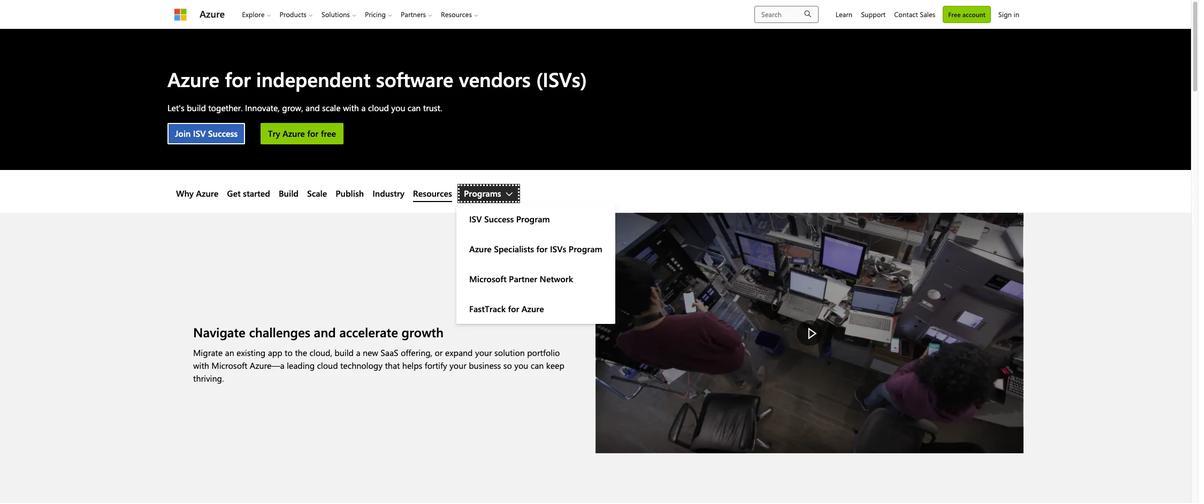 Task type: describe. For each thing, give the bounding box(es) containing it.
isv success program link
[[457, 205, 616, 235]]

get
[[227, 188, 241, 199]]

trust.
[[423, 102, 443, 114]]

1 vertical spatial program
[[569, 244, 603, 255]]

microsoft partner network
[[470, 274, 573, 285]]

scale
[[307, 188, 327, 199]]

for right fasttrack
[[508, 304, 520, 315]]

together.
[[208, 102, 243, 114]]

build inside migrate an existing app to the cloud, build a new ​saas offering, or expand your solution portfolio with microsoft azure—a leading cloud technology that helps fortify your business so you can​ keep thriving.
[[335, 347, 354, 359]]

helps
[[403, 360, 423, 371]]

let's build together. innovate, grow, and scale with a cloud you can trust.
[[168, 102, 443, 114]]

products button
[[275, 0, 317, 28]]

page navigation element
[[168, 175, 1024, 325]]

pricing
[[365, 10, 386, 19]]

0 vertical spatial your
[[475, 347, 492, 359]]

so
[[504, 360, 512, 371]]

offering,
[[401, 347, 433, 359]]

scale link
[[307, 188, 327, 200]]

isv success program
[[470, 214, 550, 225]]

industry link
[[373, 188, 405, 200]]

solutions button
[[317, 0, 361, 28]]

support link
[[857, 0, 891, 28]]

solutions
[[322, 10, 350, 19]]

1 vertical spatial and
[[314, 324, 336, 341]]

keep
[[547, 360, 565, 371]]

azure inside why azure link
[[196, 188, 219, 199]]

0 vertical spatial build
[[187, 102, 206, 114]]

primary element
[[168, 0, 489, 28]]

sales
[[920, 10, 936, 19]]

explore button
[[238, 0, 275, 28]]

partners button
[[397, 0, 437, 28]]

industry
[[373, 188, 405, 199]]

accelerate
[[340, 324, 398, 341]]

vendors
[[459, 66, 531, 92]]

free account
[[949, 10, 986, 18]]

fasttrack
[[470, 304, 506, 315]]

get started link
[[227, 188, 270, 200]]

azure specialists for isvs program
[[470, 244, 603, 255]]

isvs
[[550, 244, 567, 255]]

let's
[[168, 102, 185, 114]]

build link
[[279, 188, 299, 200]]

leading
[[287, 360, 315, 371]]

get started
[[227, 188, 270, 199]]

the
[[295, 347, 307, 359]]

0 vertical spatial and
[[306, 102, 320, 114]]

thriving.
[[193, 373, 224, 384]]

publish link
[[336, 188, 364, 200]]

azure up let's
[[168, 66, 219, 92]]

0 vertical spatial with
[[343, 102, 359, 114]]

fasttrack for azure
[[470, 304, 544, 315]]

a for build
[[356, 347, 361, 359]]

​saas
[[381, 347, 399, 359]]

or
[[435, 347, 443, 359]]

for up together.
[[225, 66, 251, 92]]

resources for resources dropdown button
[[441, 10, 472, 19]]

expand
[[445, 347, 473, 359]]

learn
[[836, 10, 853, 19]]

grow,
[[282, 102, 303, 114]]

support
[[862, 10, 886, 19]]

0 horizontal spatial isv
[[193, 128, 206, 139]]

challenges
[[249, 324, 311, 341]]

microsoft partner network link
[[457, 265, 616, 295]]

account
[[963, 10, 986, 18]]

0 horizontal spatial your
[[450, 360, 467, 371]]

why
[[176, 188, 194, 199]]

products
[[280, 10, 307, 19]]

navigate challenges and accelerate growth
[[193, 324, 444, 341]]

(isvs)
[[536, 66, 587, 92]]

sign in
[[999, 10, 1020, 19]]

in
[[1014, 10, 1020, 19]]

microsoft inside programs element
[[470, 274, 507, 285]]

fasttrack for azure link
[[457, 295, 616, 325]]

partners
[[401, 10, 426, 19]]

cloud,
[[310, 347, 332, 359]]

0 horizontal spatial you
[[392, 102, 406, 114]]

explore
[[242, 10, 265, 19]]

Search azure.com text field
[[755, 6, 819, 23]]

0 vertical spatial success
[[208, 128, 238, 139]]

portfolio
[[527, 347, 560, 359]]

try azure for free
[[268, 128, 336, 139]]

app
[[268, 347, 282, 359]]

sign
[[999, 10, 1012, 19]]

to
[[285, 347, 293, 359]]

success inside programs element
[[485, 214, 514, 225]]

contact sales link
[[891, 0, 940, 28]]



Task type: vqa. For each thing, say whether or not it's contained in the screenshot.
Find a partner Link
no



Task type: locate. For each thing, give the bounding box(es) containing it.
1 horizontal spatial with
[[343, 102, 359, 114]]

you inside migrate an existing app to the cloud, build a new ​saas offering, or expand your solution portfolio with microsoft azure—a leading cloud technology that helps fortify your business so you can​ keep thriving.
[[515, 360, 529, 371]]

azure inside 'try azure for free' link
[[283, 128, 305, 139]]

0 horizontal spatial with
[[193, 360, 209, 371]]

0 vertical spatial program
[[517, 214, 550, 225]]

existing
[[237, 347, 266, 359]]

you right so
[[515, 360, 529, 371]]

azure inside fasttrack for azure link
[[522, 304, 544, 315]]

microsoft inside migrate an existing app to the cloud, build a new ​saas offering, or expand your solution portfolio with microsoft azure—a leading cloud technology that helps fortify your business so you can​ keep thriving.
[[212, 360, 248, 371]]

1 vertical spatial success
[[485, 214, 514, 225]]

1 horizontal spatial build
[[335, 347, 354, 359]]

an
[[225, 347, 234, 359]]

1 horizontal spatial microsoft
[[470, 274, 507, 285]]

success
[[208, 128, 238, 139], [485, 214, 514, 225]]

programs
[[464, 188, 502, 199]]

partner
[[509, 274, 538, 285]]

a left new
[[356, 347, 361, 359]]

fortify
[[425, 360, 447, 371]]

Global search field
[[755, 6, 819, 23]]

0 vertical spatial cloud
[[368, 102, 389, 114]]

can​
[[531, 360, 544, 371]]

microsoft up fasttrack
[[470, 274, 507, 285]]

new
[[363, 347, 378, 359]]

microsoft down an
[[212, 360, 248, 371]]

why azure
[[176, 188, 219, 199]]

resources button
[[437, 0, 483, 28]]

1 horizontal spatial a
[[362, 102, 366, 114]]

sign in link
[[995, 0, 1024, 28]]

solution
[[495, 347, 525, 359]]

0 vertical spatial isv
[[193, 128, 206, 139]]

isv down the "programs"
[[470, 214, 482, 225]]

1 vertical spatial isv
[[470, 214, 482, 225]]

0 horizontal spatial cloud
[[317, 360, 338, 371]]

build
[[187, 102, 206, 114], [335, 347, 354, 359]]

learn link
[[832, 0, 857, 28]]

resources inside resources dropdown button
[[441, 10, 472, 19]]

publish
[[336, 188, 364, 199]]

cloud down the cloud,
[[317, 360, 338, 371]]

free account link
[[944, 6, 991, 23]]

azure right 'try'
[[283, 128, 305, 139]]

navigate
[[193, 324, 246, 341]]

azure inside azure specialists for isvs program link
[[470, 244, 492, 255]]

program
[[517, 214, 550, 225], [569, 244, 603, 255]]

innovate,
[[245, 102, 280, 114]]

1 horizontal spatial cloud
[[368, 102, 389, 114]]

1 vertical spatial a
[[356, 347, 361, 359]]

azure specialists for isvs program link
[[457, 235, 616, 265]]

try azure for free link
[[261, 123, 344, 145]]

resources right industry at the top of page
[[413, 188, 452, 199]]

a inside migrate an existing app to the cloud, build a new ​saas offering, or expand your solution portfolio with microsoft azure—a leading cloud technology that helps fortify your business so you can​ keep thriving.
[[356, 347, 361, 359]]

0 vertical spatial resources
[[441, 10, 472, 19]]

0 vertical spatial you
[[392, 102, 406, 114]]

you left can
[[392, 102, 406, 114]]

isv right join
[[193, 128, 206, 139]]

build up technology
[[335, 347, 354, 359]]

your up business in the left of the page
[[475, 347, 492, 359]]

1 horizontal spatial program
[[569, 244, 603, 255]]

resources right partners dropdown button
[[441, 10, 472, 19]]

isv inside programs element
[[470, 214, 482, 225]]

migrate
[[193, 347, 223, 359]]

specialists
[[494, 244, 534, 255]]

with inside migrate an existing app to the cloud, build a new ​saas offering, or expand your solution portfolio with microsoft azure—a leading cloud technology that helps fortify your business so you can​ keep thriving.
[[193, 360, 209, 371]]

and
[[306, 102, 320, 114], [314, 324, 336, 341]]

azure for independent software vendors (isvs)
[[168, 66, 587, 92]]

for left isvs
[[537, 244, 548, 255]]

business
[[469, 360, 501, 371]]

azure—a
[[250, 360, 285, 371]]

resources for resources link
[[413, 188, 452, 199]]

1 vertical spatial cloud
[[317, 360, 338, 371]]

program right isvs
[[569, 244, 603, 255]]

free
[[321, 128, 336, 139]]

azure link
[[200, 7, 225, 21]]

join isv success
[[175, 128, 238, 139]]

1 vertical spatial you
[[515, 360, 529, 371]]

for left free
[[307, 128, 319, 139]]

1 vertical spatial your
[[450, 360, 467, 371]]

and up the cloud,
[[314, 324, 336, 341]]

with down migrate
[[193, 360, 209, 371]]

can
[[408, 102, 421, 114]]

your down the expand
[[450, 360, 467, 371]]

your
[[475, 347, 492, 359], [450, 360, 467, 371]]

a for with
[[362, 102, 366, 114]]

network
[[540, 274, 573, 285]]

technology
[[340, 360, 383, 371]]

1 horizontal spatial you
[[515, 360, 529, 371]]

azure down microsoft partner network link
[[522, 304, 544, 315]]

1 horizontal spatial success
[[485, 214, 514, 225]]

azure left specialists
[[470, 244, 492, 255]]

resources inside 'page navigation' element
[[413, 188, 452, 199]]

contact
[[895, 10, 919, 19]]

0 horizontal spatial a
[[356, 347, 361, 359]]

1 vertical spatial resources
[[413, 188, 452, 199]]

cloud
[[368, 102, 389, 114], [317, 360, 338, 371]]

independent
[[256, 66, 371, 92]]

migrate an existing app to the cloud, build a new ​saas offering, or expand your solution portfolio with microsoft azure—a leading cloud technology that helps fortify your business so you can​ keep thriving.
[[193, 347, 565, 384]]

cloud down azure for independent software vendors (isvs) on the top of page
[[368, 102, 389, 114]]

and left scale
[[306, 102, 320, 114]]

cloud inside migrate an existing app to the cloud, build a new ​saas offering, or expand your solution portfolio with microsoft azure—a leading cloud technology that helps fortify your business so you can​ keep thriving.
[[317, 360, 338, 371]]

0 horizontal spatial success
[[208, 128, 238, 139]]

resources link
[[413, 188, 452, 200]]

azure left explore
[[200, 7, 225, 20]]

program up azure specialists for isvs program
[[517, 214, 550, 225]]

growth
[[402, 324, 444, 341]]

a
[[362, 102, 366, 114], [356, 347, 361, 359]]

azure inside primary element
[[200, 7, 225, 20]]

software
[[376, 66, 454, 92]]

0 horizontal spatial build
[[187, 102, 206, 114]]

build right let's
[[187, 102, 206, 114]]

contact sales
[[895, 10, 936, 19]]

success down programs dropdown button
[[485, 214, 514, 225]]

0 horizontal spatial program
[[517, 214, 550, 225]]

free
[[949, 10, 961, 18]]

try
[[268, 128, 280, 139]]

you
[[392, 102, 406, 114], [515, 360, 529, 371]]

1 horizontal spatial isv
[[470, 214, 482, 225]]

0 vertical spatial microsoft
[[470, 274, 507, 285]]

with right scale
[[343, 102, 359, 114]]

a right scale
[[362, 102, 366, 114]]

scale
[[322, 102, 341, 114]]

pricing button
[[361, 0, 397, 28]]

build
[[279, 188, 299, 199]]

started
[[243, 188, 270, 199]]

0 horizontal spatial microsoft
[[212, 360, 248, 371]]

1 vertical spatial build
[[335, 347, 354, 359]]

join
[[175, 128, 191, 139]]

success down together.
[[208, 128, 238, 139]]

that
[[385, 360, 400, 371]]

join isv success link
[[168, 123, 245, 145]]

1 vertical spatial microsoft
[[212, 360, 248, 371]]

1 horizontal spatial your
[[475, 347, 492, 359]]

why azure link
[[176, 188, 219, 200]]

0 vertical spatial a
[[362, 102, 366, 114]]

for
[[225, 66, 251, 92], [307, 128, 319, 139], [537, 244, 548, 255], [508, 304, 520, 315]]

1 vertical spatial with
[[193, 360, 209, 371]]

programs button
[[457, 183, 521, 205]]

azure right why
[[196, 188, 219, 199]]

programs element
[[457, 205, 616, 325]]



